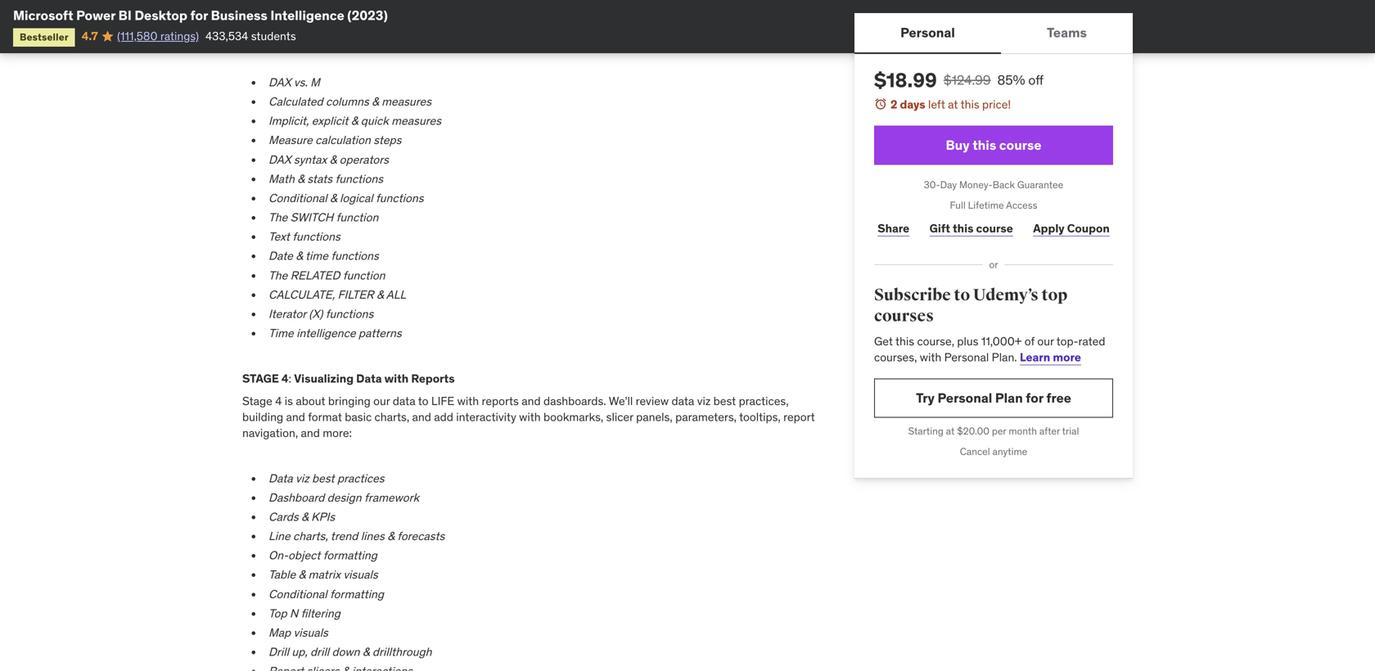 Task type: locate. For each thing, give the bounding box(es) containing it.
0 vertical spatial personal
[[901, 24, 956, 41]]

& left "all"
[[377, 287, 384, 302]]

viz inside data viz best practices dashboard design framework cards & kpis line charts, trend lines & forecasts on-object formatting table & matrix visuals conditional formatting top n filtering map visuals drill up, drill down & drillthrough
[[296, 471, 309, 486]]

at right "left"
[[948, 97, 959, 112]]

to left life
[[418, 394, 429, 409]]

functions down filter
[[326, 307, 374, 321]]

0 vertical spatial for
[[190, 7, 208, 24]]

& up quick
[[372, 94, 379, 109]]

0 horizontal spatial best
[[312, 471, 335, 486]]

& right the lines
[[388, 529, 395, 544]]

3
[[286, 0, 293, 12]]

for inside "link"
[[1026, 390, 1044, 406]]

days
[[900, 97, 926, 112]]

trial
[[1063, 425, 1080, 438]]

all
[[386, 287, 406, 302]]

course inside button
[[1000, 137, 1042, 154]]

forecasts
[[397, 529, 445, 544]]

this inside button
[[973, 137, 997, 154]]

best inside data viz best practices dashboard design framework cards & kpis line charts, trend lines & forecasts on-object formatting table & matrix visuals conditional formatting top n filtering map visuals drill up, drill down & drillthrough
[[312, 471, 335, 486]]

building
[[242, 410, 283, 425]]

conditional inside data viz best practices dashboard design framework cards & kpis line charts, trend lines & forecasts on-object formatting table & matrix visuals conditional formatting top n filtering map visuals drill up, drill down & drillthrough
[[269, 587, 327, 602]]

intelligence down '(x)'
[[297, 326, 356, 341]]

applying
[[517, 14, 561, 28]]

2 filter from the left
[[659, 14, 683, 28]]

data left analysis
[[372, 0, 395, 12]]

30-day money-back guarantee full lifetime access
[[924, 179, 1064, 212]]

0 horizontal spatial our
[[374, 394, 390, 409]]

1 vertical spatial intelligence
[[297, 326, 356, 341]]

iterator
[[269, 307, 306, 321]]

dashboards.
[[544, 394, 607, 409]]

subscribe to udemy's top courses
[[875, 285, 1068, 326]]

with left the reports
[[385, 371, 409, 386]]

1 vertical spatial dax
[[269, 152, 291, 167]]

0 vertical spatial intelligence
[[268, 30, 327, 44]]

1 horizontal spatial data
[[356, 371, 382, 386]]

courses,
[[875, 350, 918, 365]]

formatting down "trend"
[[323, 548, 377, 563]]

0 vertical spatial we'll
[[540, 0, 564, 12]]

0 vertical spatial best
[[714, 394, 736, 409]]

30-
[[924, 179, 941, 191]]

1 horizontal spatial best
[[714, 394, 736, 409]]

intelligence
[[271, 7, 345, 24]]

personal up $20.00
[[938, 390, 993, 406]]

explore
[[242, 14, 280, 28]]

rated
[[1079, 334, 1106, 349]]

our right of
[[1038, 334, 1054, 349]]

0 horizontal spatial visuals
[[294, 626, 328, 640]]

1 like from the left
[[317, 14, 335, 28]]

85%
[[998, 72, 1026, 88]]

course for buy this course
[[1000, 137, 1042, 154]]

function down the logical
[[336, 210, 379, 225]]

practices
[[337, 471, 385, 486]]

we'll up slicer
[[609, 394, 633, 409]]

students
[[251, 29, 296, 43]]

0 vertical spatial course
[[1000, 137, 1042, 154]]

tab list
[[855, 13, 1133, 54]]

0 horizontal spatial data
[[269, 471, 293, 486]]

matrix
[[308, 568, 341, 582]]

1 vertical spatial function
[[343, 268, 385, 283]]

in
[[242, 0, 252, 12]]

functions up filter
[[331, 249, 379, 263]]

1 horizontal spatial like
[[639, 14, 657, 28]]

conditional inside dax vs. m calculated columns & measures implicit, explicit & quick measures measure calculation steps dax syntax & operators math & stats functions conditional & logical functions the switch function text functions date & time functions the related function calculate, filter & all iterator (x) functions time intelligence patterns
[[269, 191, 327, 206]]

this for get
[[896, 334, 915, 349]]

4
[[282, 371, 289, 386], [275, 394, 282, 409]]

0 vertical spatial charts,
[[375, 410, 410, 425]]

& down 'object'
[[299, 568, 306, 582]]

charts, inside data viz best practices dashboard design framework cards & kpis line charts, trend lines & forecasts on-object formatting table & matrix visuals conditional formatting top n filtering map visuals drill up, drill down & drillthrough
[[293, 529, 328, 544]]

visuals
[[343, 568, 378, 582], [294, 626, 328, 640]]

0 vertical spatial columns
[[657, 0, 700, 12]]

1 vertical spatial formatting
[[330, 587, 384, 602]]

1 vertical spatial for
[[1026, 390, 1044, 406]]

teams button
[[1001, 13, 1133, 52]]

conditional for table
[[269, 587, 327, 602]]

back
[[993, 179, 1015, 191]]

0 vertical spatial the
[[269, 210, 288, 225]]

calculation
[[315, 133, 371, 148]]

$18.99 $124.99 85% off
[[875, 68, 1044, 93]]

at left $20.00
[[946, 425, 955, 438]]

functions
[[335, 171, 383, 186], [376, 191, 424, 206], [293, 229, 341, 244], [331, 249, 379, 263], [326, 307, 374, 321]]

this up courses,
[[896, 334, 915, 349]]

data inside in stage 3 we'll introduce data analysis expressions (dax). we'll create calculated columns and measures, explore topics like row and filter context, and practice applying powerful tools like filter functions, iterators, and time intelligence patterns:
[[372, 0, 395, 12]]

4 left is
[[275, 394, 282, 409]]

in stage 3 we'll introduce data analysis expressions (dax). we'll create calculated columns and measures, explore topics like row and filter context, and practice applying powerful tools like filter functions, iterators, and time intelligence patterns:
[[242, 0, 807, 44]]

0 horizontal spatial filter
[[381, 14, 404, 28]]

time
[[269, 326, 294, 341]]

filter left functions,
[[659, 14, 683, 28]]

data
[[356, 371, 382, 386], [269, 471, 293, 486]]

with down "course,"
[[920, 350, 942, 365]]

to
[[954, 285, 971, 305], [418, 394, 429, 409]]

(111,580 ratings)
[[117, 29, 199, 43]]

personal up $18.99
[[901, 24, 956, 41]]

dax left vs.
[[269, 75, 291, 90]]

this right gift
[[953, 221, 974, 236]]

we'll inside in stage 3 we'll introduce data analysis expressions (dax). we'll create calculated columns and measures, explore topics like row and filter context, and practice applying powerful tools like filter functions, iterators, and time intelligence patterns:
[[540, 0, 564, 12]]

charts, right 'basic'
[[375, 410, 410, 425]]

create
[[567, 0, 599, 12]]

quick
[[361, 113, 389, 128]]

like right tools
[[639, 14, 657, 28]]

full
[[950, 199, 966, 212]]

course inside 'link'
[[977, 221, 1014, 236]]

logical
[[340, 191, 373, 206]]

review
[[636, 394, 669, 409]]

0 vertical spatial formatting
[[323, 548, 377, 563]]

practice
[[473, 14, 514, 28]]

personal down plus
[[945, 350, 989, 365]]

parameters,
[[676, 410, 737, 425]]

1 vertical spatial charts,
[[293, 529, 328, 544]]

gift this course
[[930, 221, 1014, 236]]

course for gift this course
[[977, 221, 1014, 236]]

this inside get this course, plus 11,000+ of our top-rated courses, with personal plan.
[[896, 334, 915, 349]]

viz
[[697, 394, 711, 409], [296, 471, 309, 486]]

1 horizontal spatial to
[[954, 285, 971, 305]]

columns inside in stage 3 we'll introduce data analysis expressions (dax). we'll create calculated columns and measures, explore topics like row and filter context, and practice applying powerful tools like filter functions, iterators, and time intelligence patterns:
[[657, 0, 700, 12]]

course up back
[[1000, 137, 1042, 154]]

2 conditional from the top
[[269, 587, 327, 602]]

power
[[76, 7, 116, 24]]

1 horizontal spatial charts,
[[375, 410, 410, 425]]

1 vertical spatial we'll
[[609, 394, 633, 409]]

text
[[269, 229, 290, 244]]

time up related
[[305, 249, 328, 263]]

viz inside stage 4 : visualizing data with reports stage 4 is about bringing our data to life with reports and dashboards. we'll review data viz best practices, building and format basic charts, and add interactivity with bookmarks, slicer panels, parameters, tooltips, report navigation, and more:
[[697, 394, 711, 409]]

1 horizontal spatial filter
[[659, 14, 683, 28]]

access
[[1007, 199, 1038, 212]]

1 dax from the top
[[269, 75, 291, 90]]

and left add
[[412, 410, 431, 425]]

data up parameters,
[[672, 394, 695, 409]]

top-
[[1057, 334, 1079, 349]]

time down explore
[[242, 30, 265, 44]]

0 horizontal spatial to
[[418, 394, 429, 409]]

to inside stage 4 : visualizing data with reports stage 4 is about bringing our data to life with reports and dashboards. we'll review data viz best practices, building and format basic charts, and add interactivity with bookmarks, slicer panels, parameters, tooltips, report navigation, and more:
[[418, 394, 429, 409]]

measure
[[269, 133, 313, 148]]

1 vertical spatial the
[[269, 268, 288, 283]]

columns
[[657, 0, 700, 12], [326, 94, 369, 109]]

1 horizontal spatial our
[[1038, 334, 1054, 349]]

1 horizontal spatial visuals
[[343, 568, 378, 582]]

columns inside dax vs. m calculated columns & measures implicit, explicit & quick measures measure calculation steps dax syntax & operators math & stats functions conditional & logical functions the switch function text functions date & time functions the related function calculate, filter & all iterator (x) functions time intelligence patterns
[[326, 94, 369, 109]]

filter down analysis
[[381, 14, 404, 28]]

bestseller
[[20, 31, 69, 43]]

intelligence down topics on the top of page
[[268, 30, 327, 44]]

1 conditional from the top
[[269, 191, 327, 206]]

charts, up 'object'
[[293, 529, 328, 544]]

0 vertical spatial data
[[356, 371, 382, 386]]

0 horizontal spatial charts,
[[293, 529, 328, 544]]

2
[[891, 97, 898, 112]]

measures up steps
[[392, 113, 441, 128]]

4.7
[[82, 29, 98, 43]]

4 up is
[[282, 371, 289, 386]]

more
[[1053, 350, 1082, 365]]

functions up the logical
[[335, 171, 383, 186]]

0 vertical spatial visuals
[[343, 568, 378, 582]]

and right row
[[359, 14, 378, 28]]

top
[[269, 606, 287, 621]]

$20.00
[[957, 425, 990, 438]]

(dax).
[[505, 0, 537, 12]]

1 vertical spatial conditional
[[269, 587, 327, 602]]

0 vertical spatial conditional
[[269, 191, 327, 206]]

more:
[[323, 426, 352, 441]]

0 horizontal spatial columns
[[326, 94, 369, 109]]

row
[[337, 14, 356, 28]]

slicer
[[607, 410, 634, 425]]

2 dax from the top
[[269, 152, 291, 167]]

at inside starting at $20.00 per month after trial cancel anytime
[[946, 425, 955, 438]]

filter
[[338, 287, 374, 302]]

time inside dax vs. m calculated columns & measures implicit, explicit & quick measures measure calculation steps dax syntax & operators math & stats functions conditional & logical functions the switch function text functions date & time functions the related function calculate, filter & all iterator (x) functions time intelligence patterns
[[305, 249, 328, 263]]

visuals right matrix
[[343, 568, 378, 582]]

conditional for math
[[269, 191, 327, 206]]

0 horizontal spatial for
[[190, 7, 208, 24]]

filtering
[[301, 606, 341, 621]]

best up 'design'
[[312, 471, 335, 486]]

design
[[327, 490, 362, 505]]

data up dashboard on the bottom of the page
[[269, 471, 293, 486]]

with inside get this course, plus 11,000+ of our top-rated courses, with personal plan.
[[920, 350, 942, 365]]

our right bringing
[[374, 394, 390, 409]]

columns up functions,
[[657, 0, 700, 12]]

1 vertical spatial columns
[[326, 94, 369, 109]]

1 vertical spatial best
[[312, 471, 335, 486]]

the up "text"
[[269, 210, 288, 225]]

2 days left at this price!
[[891, 97, 1011, 112]]

cancel
[[960, 445, 991, 458]]

0 horizontal spatial time
[[242, 30, 265, 44]]

learn more link
[[1020, 350, 1082, 365]]

1 vertical spatial viz
[[296, 471, 309, 486]]

1 horizontal spatial we'll
[[609, 394, 633, 409]]

1 horizontal spatial columns
[[657, 0, 700, 12]]

data down the reports
[[393, 394, 416, 409]]

share
[[878, 221, 910, 236]]

0 vertical spatial dax
[[269, 75, 291, 90]]

2 vertical spatial personal
[[938, 390, 993, 406]]

0 vertical spatial viz
[[697, 394, 711, 409]]

conditional up switch
[[269, 191, 327, 206]]

this right the buy
[[973, 137, 997, 154]]

function up filter
[[343, 268, 385, 283]]

apply coupon
[[1034, 221, 1110, 236]]

at
[[948, 97, 959, 112], [946, 425, 955, 438]]

functions right the logical
[[376, 191, 424, 206]]

for left free
[[1026, 390, 1044, 406]]

we'll up applying
[[540, 0, 564, 12]]

this for gift
[[953, 221, 974, 236]]

course down lifetime
[[977, 221, 1014, 236]]

433,534 students
[[206, 29, 296, 43]]

data up bringing
[[356, 371, 382, 386]]

viz up dashboard on the bottom of the page
[[296, 471, 309, 486]]

0 vertical spatial to
[[954, 285, 971, 305]]

like left row
[[317, 14, 335, 28]]

1 vertical spatial visuals
[[294, 626, 328, 640]]

stage 4 : visualizing data with reports stage 4 is about bringing our data to life with reports and dashboards. we'll review data viz best practices, building and format basic charts, and add interactivity with bookmarks, slicer panels, parameters, tooltips, report navigation, and more:
[[242, 371, 815, 441]]

is
[[285, 394, 293, 409]]

measures up quick
[[382, 94, 432, 109]]

to left udemy's
[[954, 285, 971, 305]]

viz up parameters,
[[697, 394, 711, 409]]

measures
[[382, 94, 432, 109], [392, 113, 441, 128]]

1 vertical spatial data
[[269, 471, 293, 486]]

(111,580
[[117, 29, 158, 43]]

guarantee
[[1018, 179, 1064, 191]]

reports
[[411, 371, 455, 386]]

formatting down matrix
[[330, 587, 384, 602]]

the down date
[[269, 268, 288, 283]]

1 vertical spatial time
[[305, 249, 328, 263]]

433,534
[[206, 29, 248, 43]]

1 vertical spatial course
[[977, 221, 1014, 236]]

formatting
[[323, 548, 377, 563], [330, 587, 384, 602]]

1 filter from the left
[[381, 14, 404, 28]]

0 vertical spatial 4
[[282, 371, 289, 386]]

0 vertical spatial at
[[948, 97, 959, 112]]

visuals up the drill
[[294, 626, 328, 640]]

1 vertical spatial to
[[418, 394, 429, 409]]

data
[[372, 0, 395, 12], [393, 394, 416, 409], [672, 394, 695, 409]]

0 vertical spatial time
[[242, 30, 265, 44]]

best up parameters,
[[714, 394, 736, 409]]

1 horizontal spatial viz
[[697, 394, 711, 409]]

0 horizontal spatial viz
[[296, 471, 309, 486]]

for up ratings)
[[190, 7, 208, 24]]

calculate,
[[269, 287, 335, 302]]

1 vertical spatial at
[[946, 425, 955, 438]]

try personal plan for free
[[916, 390, 1072, 406]]

1 vertical spatial our
[[374, 394, 390, 409]]

dax up math
[[269, 152, 291, 167]]

columns up "explicit"
[[326, 94, 369, 109]]

our inside stage 4 : visualizing data with reports stage 4 is about bringing our data to life with reports and dashboards. we'll review data viz best practices, building and format basic charts, and add interactivity with bookmarks, slicer panels, parameters, tooltips, report navigation, and more:
[[374, 394, 390, 409]]

1 vertical spatial personal
[[945, 350, 989, 365]]

microsoft power bi desktop for business intelligence (2023)
[[13, 7, 388, 24]]

0 vertical spatial our
[[1038, 334, 1054, 349]]

time
[[242, 30, 265, 44], [305, 249, 328, 263]]

1 horizontal spatial time
[[305, 249, 328, 263]]

conditional up n
[[269, 587, 327, 602]]

0 horizontal spatial like
[[317, 14, 335, 28]]

this inside 'link'
[[953, 221, 974, 236]]

1 horizontal spatial for
[[1026, 390, 1044, 406]]

0 horizontal spatial we'll
[[540, 0, 564, 12]]

gift
[[930, 221, 951, 236]]

plan
[[996, 390, 1023, 406]]



Task type: describe. For each thing, give the bounding box(es) containing it.
powerful
[[563, 14, 608, 28]]

starting at $20.00 per month after trial cancel anytime
[[909, 425, 1080, 458]]

try
[[916, 390, 935, 406]]

top
[[1042, 285, 1068, 305]]

bringing
[[328, 394, 371, 409]]

microsoft
[[13, 7, 73, 24]]

life
[[431, 394, 455, 409]]

& right down
[[363, 645, 370, 660]]

and down expressions on the top left of page
[[451, 14, 470, 28]]

drill
[[310, 645, 329, 660]]

measures,
[[725, 0, 778, 12]]

analysis
[[398, 0, 439, 12]]

price!
[[983, 97, 1011, 112]]

up,
[[292, 645, 308, 660]]

$124.99
[[944, 72, 991, 88]]

1 vertical spatial 4
[[275, 394, 282, 409]]

(2023)
[[347, 7, 388, 24]]

data inside data viz best practices dashboard design framework cards & kpis line charts, trend lines & forecasts on-object formatting table & matrix visuals conditional formatting top n filtering map visuals drill up, drill down & drillthrough
[[269, 471, 293, 486]]

context,
[[407, 14, 448, 28]]

or
[[990, 259, 999, 271]]

this down '$124.99'
[[961, 97, 980, 112]]

personal inside get this course, plus 11,000+ of our top-rated courses, with personal plan.
[[945, 350, 989, 365]]

we'll
[[296, 0, 318, 12]]

left
[[929, 97, 946, 112]]

month
[[1009, 425, 1038, 438]]

data viz best practices dashboard design framework cards & kpis line charts, trend lines & forecasts on-object formatting table & matrix visuals conditional formatting top n filtering map visuals drill up, drill down & drillthrough
[[269, 471, 445, 660]]

basic
[[345, 410, 372, 425]]

down
[[332, 645, 360, 660]]

calculated
[[269, 94, 323, 109]]

2 the from the top
[[269, 268, 288, 283]]

format
[[308, 410, 342, 425]]

and down format
[[301, 426, 320, 441]]

free
[[1047, 390, 1072, 406]]

& left quick
[[351, 113, 358, 128]]

calculated
[[602, 0, 654, 12]]

apply coupon button
[[1030, 212, 1114, 245]]

0 vertical spatial function
[[336, 210, 379, 225]]

business
[[211, 7, 268, 24]]

plus
[[958, 334, 979, 349]]

line
[[269, 529, 290, 544]]

about
[[296, 394, 326, 409]]

with up interactivity
[[457, 394, 479, 409]]

and right reports
[[522, 394, 541, 409]]

desktop
[[135, 7, 187, 24]]

related
[[291, 268, 340, 283]]

& down calculation
[[330, 152, 337, 167]]

buy this course button
[[875, 126, 1114, 165]]

personal inside "link"
[[938, 390, 993, 406]]

with left bookmarks,
[[519, 410, 541, 425]]

and up functions,
[[703, 0, 722, 12]]

learn more
[[1020, 350, 1082, 365]]

to inside subscribe to udemy's top courses
[[954, 285, 971, 305]]

of
[[1025, 334, 1035, 349]]

implicit,
[[269, 113, 309, 128]]

this for buy
[[973, 137, 997, 154]]

& left stats
[[297, 171, 305, 186]]

lifetime
[[968, 199, 1004, 212]]

math
[[269, 171, 295, 186]]

table
[[269, 568, 296, 582]]

charts, inside stage 4 : visualizing data with reports stage 4 is about bringing our data to life with reports and dashboards. we'll review data viz best practices, building and format basic charts, and add interactivity with bookmarks, slicer panels, parameters, tooltips, report navigation, and more:
[[375, 410, 410, 425]]

practices,
[[739, 394, 789, 409]]

stage
[[242, 394, 273, 409]]

trend
[[331, 529, 358, 544]]

we'll inside stage 4 : visualizing data with reports stage 4 is about bringing our data to life with reports and dashboards. we'll review data viz best practices, building and format basic charts, and add interactivity with bookmarks, slicer panels, parameters, tooltips, report navigation, and more:
[[609, 394, 633, 409]]

share button
[[875, 212, 913, 245]]

stage
[[242, 371, 279, 386]]

and down is
[[286, 410, 305, 425]]

money-
[[960, 179, 993, 191]]

bi
[[118, 7, 132, 24]]

0 vertical spatial measures
[[382, 94, 432, 109]]

starting
[[909, 425, 944, 438]]

m
[[310, 75, 320, 90]]

after
[[1040, 425, 1061, 438]]

tooltips,
[[740, 410, 781, 425]]

buy this course
[[946, 137, 1042, 154]]

time inside in stage 3 we'll introduce data analysis expressions (dax). we'll create calculated columns and measures, explore topics like row and filter context, and practice applying powerful tools like filter functions, iterators, and time intelligence patterns:
[[242, 30, 265, 44]]

functions down switch
[[293, 229, 341, 244]]

functions,
[[685, 14, 736, 28]]

coupon
[[1068, 221, 1110, 236]]

data inside stage 4 : visualizing data with reports stage 4 is about bringing our data to life with reports and dashboards. we'll review data viz best practices, building and format basic charts, and add interactivity with bookmarks, slicer panels, parameters, tooltips, report navigation, and more:
[[356, 371, 382, 386]]

stage
[[255, 0, 283, 12]]

courses
[[875, 306, 934, 326]]

intelligence inside in stage 3 we'll introduce data analysis expressions (dax). we'll create calculated columns and measures, explore topics like row and filter context, and practice applying powerful tools like filter functions, iterators, and time intelligence patterns:
[[268, 30, 327, 44]]

vs.
[[294, 75, 308, 90]]

syntax
[[294, 152, 327, 167]]

expressions
[[441, 0, 502, 12]]

dashboard
[[269, 490, 325, 505]]

date
[[269, 249, 293, 263]]

drillthrough
[[373, 645, 432, 660]]

& right date
[[296, 249, 303, 263]]

intelligence inside dax vs. m calculated columns & measures implicit, explicit & quick measures measure calculation steps dax syntax & operators math & stats functions conditional & logical functions the switch function text functions date & time functions the related function calculate, filter & all iterator (x) functions time intelligence patterns
[[297, 326, 356, 341]]

:
[[289, 371, 291, 386]]

kpis
[[311, 510, 335, 524]]

drill
[[269, 645, 289, 660]]

framework
[[364, 490, 419, 505]]

1 the from the top
[[269, 210, 288, 225]]

visualizing
[[294, 371, 354, 386]]

add
[[434, 410, 454, 425]]

our inside get this course, plus 11,000+ of our top-rated courses, with personal plan.
[[1038, 334, 1054, 349]]

udemy's
[[974, 285, 1039, 305]]

alarm image
[[875, 97, 888, 111]]

personal inside button
[[901, 24, 956, 41]]

get this course, plus 11,000+ of our top-rated courses, with personal plan.
[[875, 334, 1106, 365]]

and right iterators,
[[787, 14, 807, 28]]

& left kpis
[[301, 510, 309, 524]]

1 vertical spatial measures
[[392, 113, 441, 128]]

2 like from the left
[[639, 14, 657, 28]]

best inside stage 4 : visualizing data with reports stage 4 is about bringing our data to life with reports and dashboards. we'll review data viz best practices, building and format basic charts, and add interactivity with bookmarks, slicer panels, parameters, tooltips, report navigation, and more:
[[714, 394, 736, 409]]

navigation,
[[242, 426, 298, 441]]

tab list containing personal
[[855, 13, 1133, 54]]

& left the logical
[[330, 191, 337, 206]]



Task type: vqa. For each thing, say whether or not it's contained in the screenshot.
course inside button
yes



